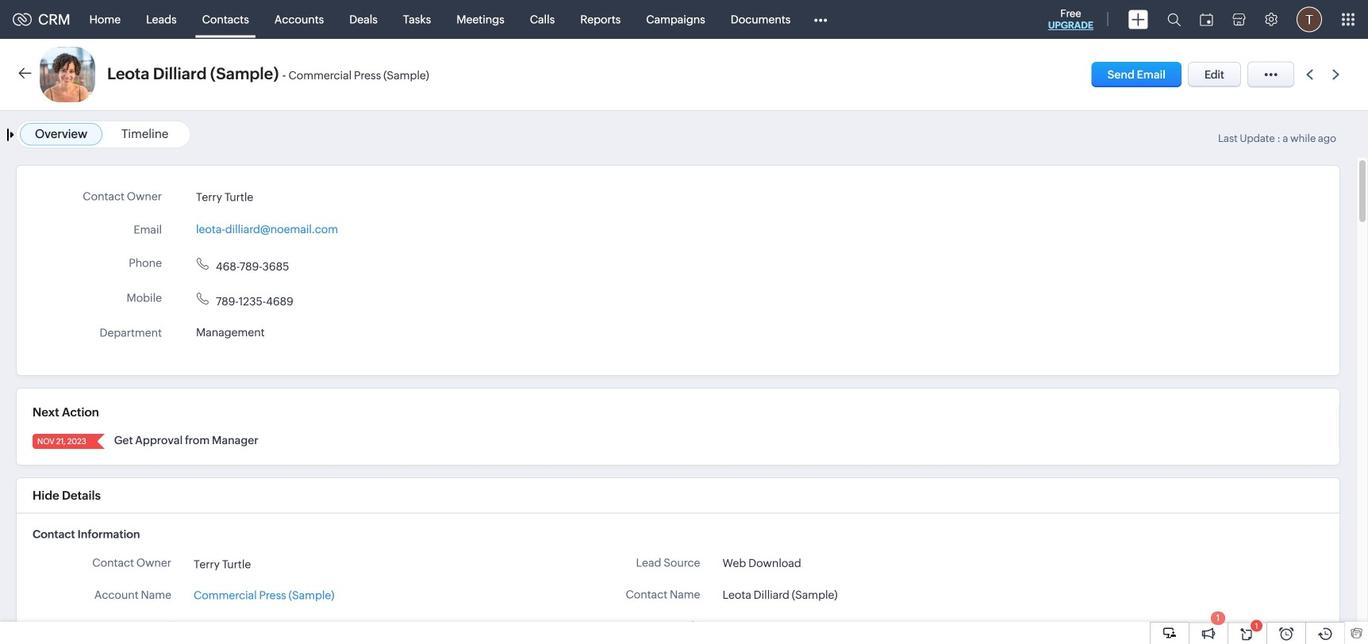 Task type: describe. For each thing, give the bounding box(es) containing it.
Other Modules field
[[804, 7, 838, 32]]

profile element
[[1288, 0, 1332, 39]]

search image
[[1168, 13, 1181, 26]]

next record image
[[1333, 69, 1343, 80]]

previous record image
[[1307, 69, 1314, 80]]

create menu image
[[1129, 10, 1149, 29]]



Task type: locate. For each thing, give the bounding box(es) containing it.
logo image
[[13, 13, 32, 26]]

calendar image
[[1200, 13, 1214, 26]]

profile image
[[1297, 7, 1323, 32]]

search element
[[1158, 0, 1191, 39]]

create menu element
[[1119, 0, 1158, 39]]



Task type: vqa. For each thing, say whether or not it's contained in the screenshot.
first "Column View" field from the bottom of the page
no



